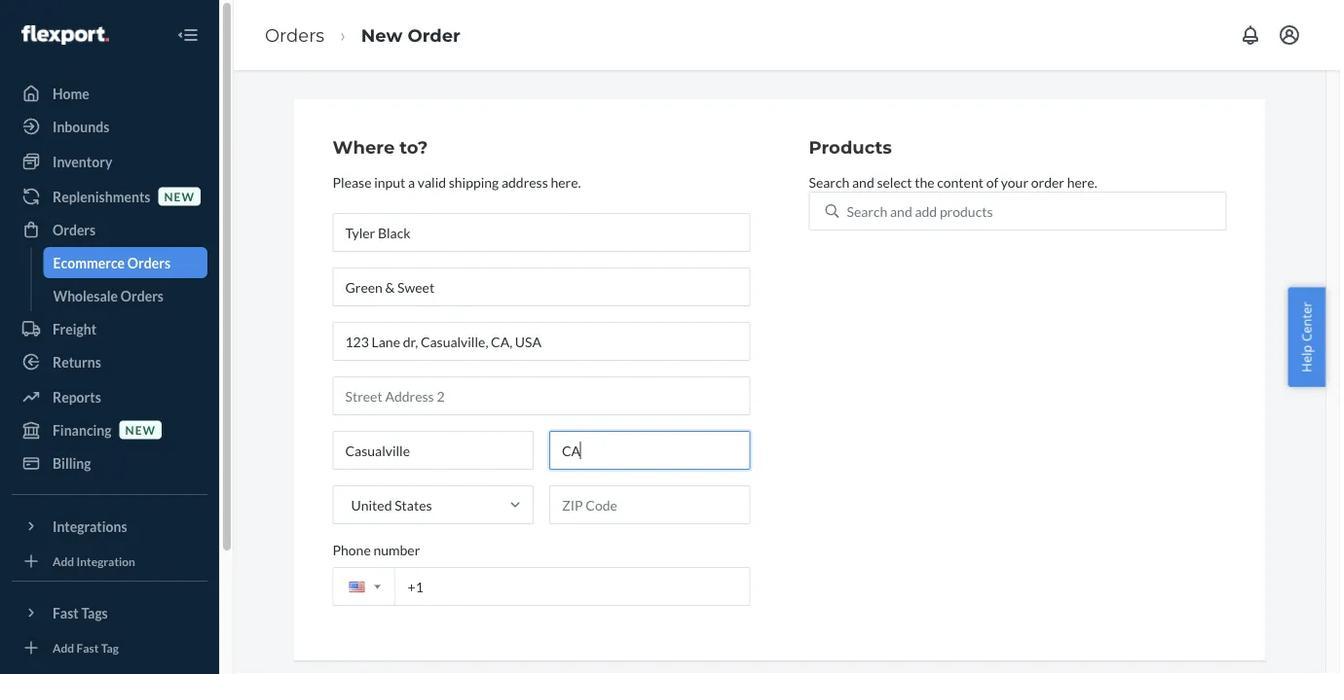 Task type: vqa. For each thing, say whether or not it's contained in the screenshot.
"CENTER" in the Help Center link
no



Task type: locate. For each thing, give the bounding box(es) containing it.
1 add from the top
[[53, 555, 74, 569]]

integration
[[76, 555, 135, 569]]

search and select the content of your order here.
[[809, 174, 1097, 190]]

states
[[395, 497, 432, 514]]

orders down 'ecommerce orders' link
[[121, 288, 164, 304]]

new
[[164, 189, 195, 203], [125, 423, 156, 437]]

billing
[[53, 455, 91, 472]]

add inside add integration link
[[53, 555, 74, 569]]

orders up ecommerce at the top left of the page
[[53, 222, 96, 238]]

returns link
[[12, 347, 207, 378]]

of
[[986, 174, 998, 190]]

1 vertical spatial and
[[890, 203, 912, 219]]

First & Last Name text field
[[333, 213, 750, 252]]

new down reports link
[[125, 423, 156, 437]]

help
[[1298, 345, 1315, 373]]

1 vertical spatial search
[[847, 203, 888, 219]]

2 add from the top
[[53, 641, 74, 655]]

and left add
[[890, 203, 912, 219]]

and
[[852, 174, 874, 190], [890, 203, 912, 219]]

fast left tag
[[76, 641, 99, 655]]

1 horizontal spatial and
[[890, 203, 912, 219]]

1 vertical spatial fast
[[76, 641, 99, 655]]

orders link left new
[[265, 24, 324, 46]]

and left select
[[852, 174, 874, 190]]

financing
[[53, 422, 112, 439]]

1 horizontal spatial here.
[[1067, 174, 1097, 190]]

0 horizontal spatial here.
[[551, 174, 581, 190]]

add for add integration
[[53, 555, 74, 569]]

1 horizontal spatial new
[[164, 189, 195, 203]]

search up search image
[[809, 174, 850, 190]]

orders
[[265, 24, 324, 46], [53, 222, 96, 238], [127, 255, 170, 271], [121, 288, 164, 304]]

1 here. from the left
[[551, 174, 581, 190]]

add down the "fast tags"
[[53, 641, 74, 655]]

and for add
[[890, 203, 912, 219]]

here. right order
[[1067, 174, 1097, 190]]

0 vertical spatial new
[[164, 189, 195, 203]]

add inside add fast tag "link"
[[53, 641, 74, 655]]

shipping
[[449, 174, 499, 190]]

fast inside dropdown button
[[53, 605, 79, 622]]

new right replenishments
[[164, 189, 195, 203]]

0 vertical spatial search
[[809, 174, 850, 190]]

inbounds
[[53, 118, 109, 135]]

search for search and add products
[[847, 203, 888, 219]]

open account menu image
[[1278, 23, 1301, 47]]

new order link
[[361, 24, 461, 46]]

City text field
[[333, 431, 534, 470]]

add integration link
[[12, 550, 207, 574]]

0 vertical spatial and
[[852, 174, 874, 190]]

united states: + 1 image
[[374, 586, 380, 590]]

Company name text field
[[333, 268, 750, 307]]

orders inside breadcrumbs navigation
[[265, 24, 324, 46]]

fast tags
[[53, 605, 108, 622]]

tag
[[101, 641, 119, 655]]

phone number
[[333, 542, 420, 558]]

inventory link
[[12, 146, 207, 177]]

reports link
[[12, 382, 207, 413]]

0 horizontal spatial and
[[852, 174, 874, 190]]

add
[[53, 555, 74, 569], [53, 641, 74, 655]]

add fast tag
[[53, 641, 119, 655]]

integrations button
[[12, 511, 207, 543]]

search
[[809, 174, 850, 190], [847, 203, 888, 219]]

replenishments
[[53, 188, 150, 205]]

number
[[373, 542, 420, 558]]

add left integration
[[53, 555, 74, 569]]

0 vertical spatial fast
[[53, 605, 79, 622]]

fast left tags in the left of the page
[[53, 605, 79, 622]]

search and add products
[[847, 203, 993, 219]]

1 horizontal spatial orders link
[[265, 24, 324, 46]]

0 vertical spatial add
[[53, 555, 74, 569]]

Street Address 2 text field
[[333, 377, 750, 416]]

1 vertical spatial new
[[125, 423, 156, 437]]

1 vertical spatial add
[[53, 641, 74, 655]]

search right search image
[[847, 203, 888, 219]]

0 horizontal spatial new
[[125, 423, 156, 437]]

here. right address
[[551, 174, 581, 190]]

here.
[[551, 174, 581, 190], [1067, 174, 1097, 190]]

the
[[915, 174, 935, 190]]

orders link
[[265, 24, 324, 46], [12, 214, 207, 245]]

orders left new
[[265, 24, 324, 46]]

phone
[[333, 542, 371, 558]]

fast tags button
[[12, 598, 207, 629]]

fast
[[53, 605, 79, 622], [76, 641, 99, 655]]

orders link up ecommerce orders
[[12, 214, 207, 245]]

0 vertical spatial orders link
[[265, 24, 324, 46]]

inventory
[[53, 153, 112, 170]]

1 vertical spatial orders link
[[12, 214, 207, 245]]

billing link
[[12, 448, 207, 479]]

0 horizontal spatial orders link
[[12, 214, 207, 245]]

reports
[[53, 389, 101, 406]]

tags
[[81, 605, 108, 622]]

Street Address text field
[[333, 322, 750, 361]]

order
[[1031, 174, 1065, 190]]



Task type: describe. For each thing, give the bounding box(es) containing it.
fast inside "link"
[[76, 641, 99, 655]]

search image
[[825, 204, 839, 218]]

united
[[351, 497, 392, 514]]

add fast tag link
[[12, 637, 207, 660]]

new for replenishments
[[164, 189, 195, 203]]

order
[[408, 24, 461, 46]]

valid
[[418, 174, 446, 190]]

1 (702) 123-4567 telephone field
[[333, 568, 750, 607]]

add integration
[[53, 555, 135, 569]]

freight
[[53, 321, 96, 337]]

products
[[940, 203, 993, 219]]

wholesale
[[53, 288, 118, 304]]

orders up the wholesale orders link
[[127, 255, 170, 271]]

new
[[361, 24, 403, 46]]

inbounds link
[[12, 111, 207, 142]]

close navigation image
[[176, 23, 200, 47]]

ZIP Code text field
[[549, 486, 750, 525]]

content
[[937, 174, 984, 190]]

ecommerce orders
[[53, 255, 170, 271]]

please
[[333, 174, 372, 190]]

breadcrumbs navigation
[[249, 7, 476, 63]]

select
[[877, 174, 912, 190]]

add for add fast tag
[[53, 641, 74, 655]]

returns
[[53, 354, 101, 371]]

and for select
[[852, 174, 874, 190]]

where
[[333, 137, 395, 158]]

a
[[408, 174, 415, 190]]

add
[[915, 203, 937, 219]]

ecommerce
[[53, 255, 125, 271]]

new order
[[361, 24, 461, 46]]

address
[[501, 174, 548, 190]]

to?
[[400, 137, 428, 158]]

wholesale orders link
[[43, 281, 207, 312]]

State text field
[[549, 431, 750, 470]]

home
[[53, 85, 89, 102]]

center
[[1298, 302, 1315, 342]]

home link
[[12, 78, 207, 109]]

wholesale orders
[[53, 288, 164, 304]]

2 here. from the left
[[1067, 174, 1097, 190]]

united states
[[351, 497, 432, 514]]

new for financing
[[125, 423, 156, 437]]

ecommerce orders link
[[43, 247, 207, 279]]

products
[[809, 137, 892, 158]]

please input a valid shipping address here.
[[333, 174, 581, 190]]

help center button
[[1288, 287, 1326, 387]]

help center
[[1298, 302, 1315, 373]]

integrations
[[53, 519, 127, 535]]

where to?
[[333, 137, 428, 158]]

input
[[374, 174, 405, 190]]

freight link
[[12, 314, 207, 345]]

search for search and select the content of your order here.
[[809, 174, 850, 190]]

your
[[1001, 174, 1029, 190]]

open notifications image
[[1239, 23, 1262, 47]]

orders link inside breadcrumbs navigation
[[265, 24, 324, 46]]

flexport logo image
[[21, 25, 109, 45]]



